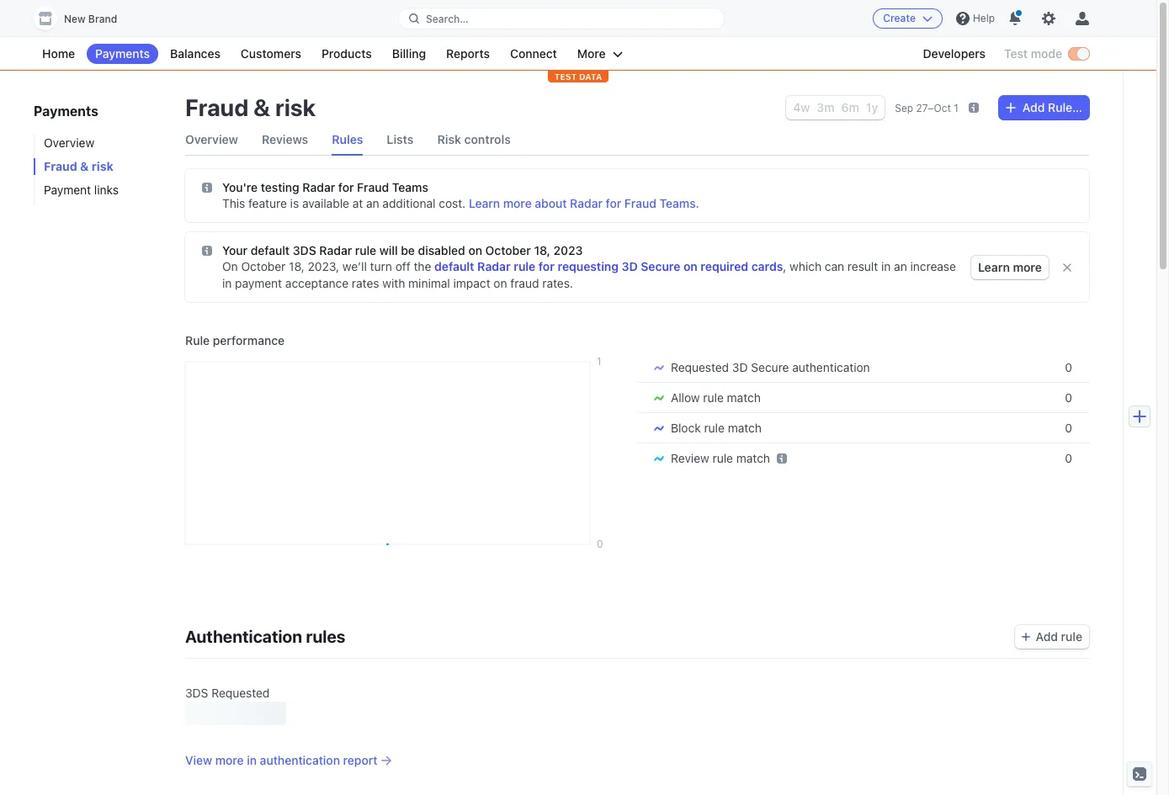 Task type: vqa. For each thing, say whether or not it's contained in the screenshot.
bottom platform
no



Task type: describe. For each thing, give the bounding box(es) containing it.
payment
[[235, 276, 282, 291]]

,
[[784, 259, 787, 274]]

reviews link
[[262, 125, 308, 155]]

3ds requested
[[185, 687, 270, 701]]

fraud down balances link
[[185, 93, 249, 121]]

tab list containing overview
[[185, 125, 1090, 156]]

radar up 2023,
[[319, 243, 352, 258]]

add rule
[[1036, 630, 1083, 644]]

payment links
[[44, 183, 119, 197]]

view
[[185, 754, 212, 768]]

add rule… button
[[1000, 96, 1090, 120]]

0 for block rule match
[[1066, 421, 1073, 435]]

learn inside learn more "link"
[[979, 260, 1011, 275]]

balances link
[[162, 44, 229, 64]]

minimal
[[409, 276, 450, 291]]

0 horizontal spatial secure
[[641, 259, 681, 274]]

1 vertical spatial 18,
[[289, 259, 305, 274]]

disabled
[[418, 243, 466, 258]]

risk controls
[[437, 132, 511, 147]]

can
[[825, 259, 845, 274]]

with
[[383, 276, 405, 291]]

0 vertical spatial fraud & risk
[[185, 93, 316, 121]]

0 for requested 3d secure authentication
[[1066, 360, 1073, 375]]

view more in authentication report link
[[185, 753, 1090, 770]]

you're
[[222, 180, 258, 195]]

lists
[[387, 132, 414, 147]]

0 vertical spatial payments
[[95, 46, 150, 61]]

rates.
[[543, 276, 573, 291]]

search…
[[426, 12, 469, 25]]

rule for add
[[1062, 630, 1083, 644]]

test mode
[[1005, 46, 1063, 61]]

new brand button
[[34, 7, 134, 30]]

oct
[[934, 102, 952, 115]]

1 horizontal spatial risk
[[275, 93, 316, 121]]

1 horizontal spatial 3ds
[[293, 243, 316, 258]]

rules link
[[332, 125, 363, 155]]

1 horizontal spatial 18,
[[534, 243, 551, 258]]

developers
[[923, 46, 986, 61]]

4w 3m 6m 1y
[[794, 100, 879, 115]]

payment links link
[[34, 182, 168, 199]]

1 vertical spatial requested
[[212, 687, 270, 701]]

add for add rule
[[1036, 630, 1059, 644]]

authentication for secure
[[793, 360, 871, 375]]

overview for reviews
[[185, 132, 238, 147]]

3m button
[[817, 100, 835, 115]]

risk controls link
[[437, 125, 511, 155]]

customers link
[[232, 44, 310, 64]]

fraud up at
[[357, 180, 389, 195]]

lists link
[[387, 125, 414, 155]]

review
[[671, 451, 710, 466]]

on
[[222, 259, 238, 274]]

billing
[[392, 46, 426, 61]]

svg image
[[202, 246, 212, 256]]

products
[[322, 46, 372, 61]]

rule for block
[[704, 421, 725, 435]]

rule for allow
[[704, 391, 724, 405]]

0 horizontal spatial october
[[241, 259, 286, 274]]

6m button
[[842, 100, 860, 115]]

0 horizontal spatial 3d
[[622, 259, 638, 274]]

more
[[578, 46, 606, 61]]

learn inside you're testing radar for fraud teams this feature is available at an additional cost. learn more about radar for fraud teams.
[[469, 196, 500, 211]]

report
[[343, 754, 378, 768]]

fraud inside "link"
[[44, 159, 77, 173]]

data
[[579, 72, 602, 82]]

new brand
[[64, 13, 117, 25]]

, which can result in an increase in payment acceptance rates with minimal impact on fraud rates.
[[222, 259, 957, 291]]

4w button
[[794, 100, 810, 115]]

test
[[555, 72, 577, 82]]

performance
[[213, 333, 285, 348]]

cards
[[752, 259, 784, 274]]

0 vertical spatial on
[[469, 243, 483, 258]]

at
[[353, 196, 363, 211]]

allow
[[671, 391, 700, 405]]

risk
[[437, 132, 462, 147]]

–
[[929, 102, 934, 115]]

match for block rule match
[[728, 421, 762, 435]]

2023
[[554, 243, 583, 258]]

4w
[[794, 100, 810, 115]]

on inside , which can result in an increase in payment acceptance rates with minimal impact on fraud rates.
[[494, 276, 507, 291]]

1 horizontal spatial in
[[247, 754, 257, 768]]

teams.
[[660, 196, 700, 211]]

3m
[[817, 100, 835, 115]]

acceptance
[[285, 276, 349, 291]]

6m
[[842, 100, 860, 115]]

1 vertical spatial payments
[[34, 104, 98, 119]]

1 vertical spatial on
[[684, 259, 698, 274]]

0 vertical spatial requested
[[671, 360, 729, 375]]

required
[[701, 259, 749, 274]]

1
[[954, 102, 959, 115]]

billing link
[[384, 44, 435, 64]]

reports link
[[438, 44, 499, 64]]

fraud & risk inside "link"
[[44, 159, 114, 173]]

more for learn more
[[1014, 260, 1043, 275]]

risk inside "link"
[[92, 159, 114, 173]]

your default 3ds radar rule will be disabled on october 18, 2023
[[222, 243, 583, 258]]

add rule…
[[1023, 100, 1083, 115]]

overview for fraud & risk
[[44, 136, 94, 150]]

create
[[884, 12, 916, 24]]

help
[[973, 12, 995, 24]]

turn
[[370, 259, 392, 274]]

0 horizontal spatial for
[[338, 180, 354, 195]]

rule…
[[1049, 100, 1083, 115]]

allow rule match
[[671, 391, 761, 405]]

learn more
[[979, 260, 1043, 275]]

rule
[[185, 333, 210, 348]]

overview link for reviews
[[185, 125, 238, 155]]



Task type: locate. For each thing, give the bounding box(es) containing it.
rule for review
[[713, 451, 734, 466]]

1 horizontal spatial an
[[895, 259, 908, 274]]

0 vertical spatial more
[[503, 196, 532, 211]]

rule inside button
[[1062, 630, 1083, 644]]

0 horizontal spatial risk
[[92, 159, 114, 173]]

2 vertical spatial for
[[539, 259, 555, 274]]

overview link
[[185, 125, 238, 155], [34, 135, 168, 152]]

0 horizontal spatial requested
[[212, 687, 270, 701]]

0 vertical spatial authentication
[[793, 360, 871, 375]]

october up 'on october 18, 2023, we'll turn off the default radar rule for requesting 3d secure on required cards'
[[486, 243, 531, 258]]

more inside "link"
[[1014, 260, 1043, 275]]

match for review rule match
[[737, 451, 771, 466]]

payments
[[95, 46, 150, 61], [34, 104, 98, 119]]

feature
[[249, 196, 287, 211]]

for up at
[[338, 180, 354, 195]]

on october 18, 2023, we'll turn off the default radar rule for requesting 3d secure on required cards
[[222, 259, 784, 274]]

tab list
[[185, 125, 1090, 156]]

you're testing radar for fraud teams this feature is available at an additional cost. learn more about radar for fraud teams.
[[222, 180, 700, 211]]

learn right the cost.
[[469, 196, 500, 211]]

3ds up view
[[185, 687, 208, 701]]

1 horizontal spatial fraud & risk
[[185, 93, 316, 121]]

links
[[94, 183, 119, 197]]

0 horizontal spatial svg image
[[202, 183, 212, 193]]

authentication for in
[[260, 754, 340, 768]]

add
[[1023, 100, 1045, 115], [1036, 630, 1059, 644]]

october
[[486, 243, 531, 258], [241, 259, 286, 274]]

view more in authentication report
[[185, 754, 378, 768]]

1 horizontal spatial default
[[435, 259, 475, 274]]

2 vertical spatial more
[[215, 754, 244, 768]]

home link
[[34, 44, 83, 64]]

requested
[[671, 360, 729, 375], [212, 687, 270, 701]]

& up reviews at the top of page
[[254, 93, 271, 121]]

is
[[290, 196, 299, 211]]

requested up allow at right
[[671, 360, 729, 375]]

1 horizontal spatial &
[[254, 93, 271, 121]]

radar up impact
[[478, 259, 511, 274]]

1 vertical spatial an
[[895, 259, 908, 274]]

0 for allow rule match
[[1066, 391, 1073, 405]]

1 horizontal spatial learn
[[979, 260, 1011, 275]]

overview up you're
[[185, 132, 238, 147]]

risk up links
[[92, 159, 114, 173]]

1 vertical spatial svg image
[[202, 183, 212, 193]]

sep 27 – oct 1
[[895, 102, 959, 115]]

add for add rule…
[[1023, 100, 1045, 115]]

27
[[917, 102, 929, 115]]

2023,
[[308, 259, 339, 274]]

18, left 2023
[[534, 243, 551, 258]]

1 horizontal spatial october
[[486, 243, 531, 258]]

3ds up 2023,
[[293, 243, 316, 258]]

2 vertical spatial match
[[737, 451, 771, 466]]

test data
[[555, 72, 602, 82]]

1 horizontal spatial overview
[[185, 132, 238, 147]]

more inside you're testing radar for fraud teams this feature is available at an additional cost. learn more about radar for fraud teams.
[[503, 196, 532, 211]]

your
[[222, 243, 248, 258]]

1 vertical spatial learn
[[979, 260, 1011, 275]]

authentication
[[793, 360, 871, 375], [260, 754, 340, 768]]

connect
[[510, 46, 557, 61]]

3 0 from the top
[[1066, 421, 1073, 435]]

1 horizontal spatial on
[[494, 276, 507, 291]]

1 vertical spatial add
[[1036, 630, 1059, 644]]

authentication rules
[[185, 628, 346, 647]]

secure up allow rule match
[[752, 360, 790, 375]]

& up payment links
[[80, 159, 89, 173]]

rules
[[332, 132, 363, 147]]

an left increase
[[895, 259, 908, 274]]

2 horizontal spatial for
[[606, 196, 622, 211]]

3d right requesting
[[622, 259, 638, 274]]

1 horizontal spatial svg image
[[1006, 103, 1016, 113]]

svg image left you're
[[202, 183, 212, 193]]

0 horizontal spatial &
[[80, 159, 89, 173]]

1 vertical spatial default
[[435, 259, 475, 274]]

more for view more in authentication report
[[215, 754, 244, 768]]

new
[[64, 13, 86, 25]]

for right the "about"
[[606, 196, 622, 211]]

fraud & risk up payment links
[[44, 159, 114, 173]]

1 vertical spatial authentication
[[260, 754, 340, 768]]

0 vertical spatial 18,
[[534, 243, 551, 258]]

an inside you're testing radar for fraud teams this feature is available at an additional cost. learn more about radar for fraud teams.
[[366, 196, 380, 211]]

testing
[[261, 180, 300, 195]]

0 vertical spatial october
[[486, 243, 531, 258]]

authentication
[[185, 628, 302, 647]]

secure left required
[[641, 259, 681, 274]]

0 horizontal spatial fraud & risk
[[44, 159, 114, 173]]

this
[[222, 196, 245, 211]]

be
[[401, 243, 415, 258]]

fraud & risk link
[[34, 158, 168, 175]]

radar right the "about"
[[570, 196, 603, 211]]

risk up reviews at the top of page
[[275, 93, 316, 121]]

connect link
[[502, 44, 566, 64]]

additional
[[383, 196, 436, 211]]

an
[[366, 196, 380, 211], [895, 259, 908, 274]]

add inside button
[[1036, 630, 1059, 644]]

match up 'review rule match' on the right bottom of the page
[[728, 421, 762, 435]]

0 vertical spatial risk
[[275, 93, 316, 121]]

default up payment
[[251, 243, 290, 258]]

products link
[[313, 44, 380, 64]]

1 vertical spatial match
[[728, 421, 762, 435]]

reports
[[446, 46, 490, 61]]

in down the on
[[222, 276, 232, 291]]

overview link for fraud & risk
[[34, 135, 168, 152]]

0 for review rule match
[[1066, 451, 1073, 466]]

available
[[302, 196, 349, 211]]

0 vertical spatial add
[[1023, 100, 1045, 115]]

1 horizontal spatial authentication
[[793, 360, 871, 375]]

2 0 from the top
[[1066, 391, 1073, 405]]

0 horizontal spatial 18,
[[289, 259, 305, 274]]

1 vertical spatial more
[[1014, 260, 1043, 275]]

4 0 from the top
[[1066, 451, 1073, 466]]

0 horizontal spatial 3ds
[[185, 687, 208, 701]]

3d up allow rule match
[[733, 360, 748, 375]]

default radar rule for requesting 3d secure on required cards link
[[435, 259, 784, 274]]

1 vertical spatial risk
[[92, 159, 114, 173]]

overview link up fraud & risk "link"
[[34, 135, 168, 152]]

on up 'on october 18, 2023, we'll turn off the default radar rule for requesting 3d secure on required cards'
[[469, 243, 483, 258]]

result
[[848, 259, 879, 274]]

for up rates.
[[539, 259, 555, 274]]

fraud
[[511, 276, 539, 291]]

3ds
[[293, 243, 316, 258], [185, 687, 208, 701]]

which
[[790, 259, 822, 274]]

overview
[[185, 132, 238, 147], [44, 136, 94, 150]]

0 vertical spatial &
[[254, 93, 271, 121]]

0 vertical spatial for
[[338, 180, 354, 195]]

1 horizontal spatial overview link
[[185, 125, 238, 155]]

help button
[[950, 5, 1002, 32]]

0 horizontal spatial more
[[215, 754, 244, 768]]

0 horizontal spatial on
[[469, 243, 483, 258]]

payment
[[44, 183, 91, 197]]

we'll
[[343, 259, 367, 274]]

match
[[727, 391, 761, 405], [728, 421, 762, 435], [737, 451, 771, 466]]

0 vertical spatial 3ds
[[293, 243, 316, 258]]

test
[[1005, 46, 1028, 61]]

match down requested 3d secure authentication
[[727, 391, 761, 405]]

0 horizontal spatial overview link
[[34, 135, 168, 152]]

0 horizontal spatial in
[[222, 276, 232, 291]]

1 vertical spatial in
[[222, 276, 232, 291]]

1 vertical spatial fraud & risk
[[44, 159, 114, 173]]

review rule match
[[671, 451, 771, 466]]

0 horizontal spatial learn
[[469, 196, 500, 211]]

secure
[[641, 259, 681, 274], [752, 360, 790, 375]]

1 vertical spatial 3ds
[[185, 687, 208, 701]]

add inside popup button
[[1023, 100, 1045, 115]]

& inside fraud & risk "link"
[[80, 159, 89, 173]]

reviews
[[262, 132, 308, 147]]

18, up acceptance at the top left
[[289, 259, 305, 274]]

0 vertical spatial default
[[251, 243, 290, 258]]

learn right increase
[[979, 260, 1011, 275]]

payments down "brand"
[[95, 46, 150, 61]]

Search… search field
[[399, 8, 724, 29]]

home
[[42, 46, 75, 61]]

october up payment
[[241, 259, 286, 274]]

learn
[[469, 196, 500, 211], [979, 260, 1011, 275]]

requested down authentication
[[212, 687, 270, 701]]

2 vertical spatial on
[[494, 276, 507, 291]]

0 vertical spatial learn
[[469, 196, 500, 211]]

svg image left add rule…
[[1006, 103, 1016, 113]]

customers
[[241, 46, 301, 61]]

match for allow rule match
[[727, 391, 761, 405]]

radar up "available" at the top
[[303, 180, 335, 195]]

0 vertical spatial in
[[882, 259, 891, 274]]

0 vertical spatial secure
[[641, 259, 681, 274]]

payments link
[[87, 44, 158, 64]]

0 horizontal spatial an
[[366, 196, 380, 211]]

1 vertical spatial secure
[[752, 360, 790, 375]]

overview inside tab list
[[185, 132, 238, 147]]

18,
[[534, 243, 551, 258], [289, 259, 305, 274]]

in right result
[[882, 259, 891, 274]]

0 vertical spatial 3d
[[622, 259, 638, 274]]

balances
[[170, 46, 221, 61]]

0 vertical spatial svg image
[[1006, 103, 1016, 113]]

learn more about radar for fraud teams. link
[[469, 196, 700, 211]]

overview up fraud & risk "link"
[[44, 136, 94, 150]]

1 vertical spatial 3d
[[733, 360, 748, 375]]

fraud left teams.
[[625, 196, 657, 211]]

1 horizontal spatial more
[[503, 196, 532, 211]]

block rule match
[[671, 421, 762, 435]]

match down block rule match at the right bottom of page
[[737, 451, 771, 466]]

2 horizontal spatial in
[[882, 259, 891, 274]]

risk
[[275, 93, 316, 121], [92, 159, 114, 173]]

1 vertical spatial for
[[606, 196, 622, 211]]

1 horizontal spatial secure
[[752, 360, 790, 375]]

0 horizontal spatial overview
[[44, 136, 94, 150]]

2 horizontal spatial more
[[1014, 260, 1043, 275]]

payments down home link
[[34, 104, 98, 119]]

0 vertical spatial an
[[366, 196, 380, 211]]

learn more link
[[972, 256, 1049, 280]]

an right at
[[366, 196, 380, 211]]

1 horizontal spatial 3d
[[733, 360, 748, 375]]

1y
[[867, 100, 879, 115]]

the
[[414, 259, 431, 274]]

will
[[380, 243, 398, 258]]

1 vertical spatial &
[[80, 159, 89, 173]]

more button
[[569, 44, 631, 64]]

in right view
[[247, 754, 257, 768]]

svg image
[[1006, 103, 1016, 113], [202, 183, 212, 193]]

2 vertical spatial in
[[247, 754, 257, 768]]

default down disabled
[[435, 259, 475, 274]]

1 horizontal spatial requested
[[671, 360, 729, 375]]

on left required
[[684, 259, 698, 274]]

sep
[[895, 102, 914, 115]]

Search… text field
[[399, 8, 724, 29]]

on down 'on october 18, 2023, we'll turn off the default radar rule for requesting 3d secure on required cards'
[[494, 276, 507, 291]]

3d
[[622, 259, 638, 274], [733, 360, 748, 375]]

an inside , which can result in an increase in payment acceptance rates with minimal impact on fraud rates.
[[895, 259, 908, 274]]

brand
[[88, 13, 117, 25]]

2 horizontal spatial on
[[684, 259, 698, 274]]

1 horizontal spatial for
[[539, 259, 555, 274]]

1 vertical spatial october
[[241, 259, 286, 274]]

rates
[[352, 276, 379, 291]]

rules
[[306, 628, 346, 647]]

fraud & risk up reviews at the top of page
[[185, 93, 316, 121]]

overview link up you're
[[185, 125, 238, 155]]

0 horizontal spatial authentication
[[260, 754, 340, 768]]

svg image inside add rule… popup button
[[1006, 103, 1016, 113]]

0 horizontal spatial default
[[251, 243, 290, 258]]

1 0 from the top
[[1066, 360, 1073, 375]]

0 vertical spatial match
[[727, 391, 761, 405]]

fraud up 'payment' on the top of the page
[[44, 159, 77, 173]]

requesting
[[558, 259, 619, 274]]



